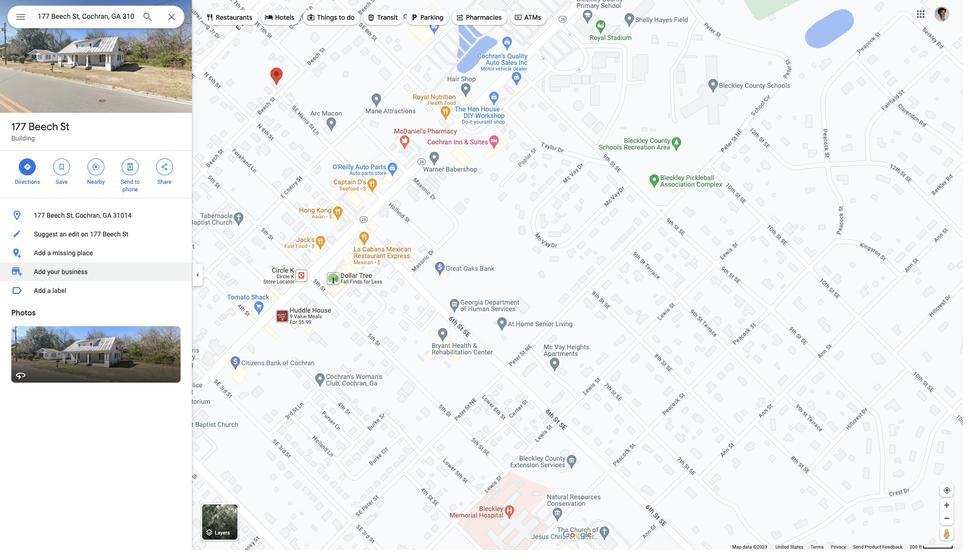 Task type: vqa. For each thing, say whether or not it's contained in the screenshot.


Task type: locate. For each thing, give the bounding box(es) containing it.
2 add from the top
[[34, 268, 46, 276]]

beech left st,
[[47, 212, 65, 219]]

0 vertical spatial 177
[[11, 120, 26, 134]]

177 up suggest
[[34, 212, 45, 219]]

send for send product feedback
[[854, 545, 864, 550]]

177 for st,
[[34, 212, 45, 219]]

beech up building at the top of the page
[[29, 120, 58, 134]]

 atms
[[514, 12, 542, 23]]

200 ft
[[910, 545, 923, 550]]


[[58, 162, 66, 172]]

0 horizontal spatial to
[[135, 179, 140, 185]]

to inside 'send to phone'
[[135, 179, 140, 185]]

177
[[11, 120, 26, 134], [34, 212, 45, 219], [90, 231, 101, 238]]

send for send to phone
[[121, 179, 133, 185]]

0 horizontal spatial send
[[121, 179, 133, 185]]

send to phone
[[121, 179, 140, 193]]

add left label
[[34, 287, 46, 295]]

177 beech st, cochran, ga 31014
[[34, 212, 132, 219]]

beech for st,
[[47, 212, 65, 219]]

terms button
[[811, 545, 824, 551]]

save
[[56, 179, 68, 185]]

footer inside google maps element
[[733, 545, 910, 551]]

 parking
[[410, 12, 444, 23]]

transit
[[378, 13, 398, 22]]

200
[[910, 545, 918, 550]]

add a missing place
[[34, 249, 93, 257]]

1 a from the top
[[47, 249, 51, 257]]

1 horizontal spatial st
[[122, 231, 129, 238]]

parking
[[421, 13, 444, 22]]

to left do
[[339, 13, 345, 22]]

st
[[60, 120, 70, 134], [122, 231, 129, 238]]

united
[[776, 545, 790, 550]]

beech inside 177 beech st building
[[29, 120, 58, 134]]

177 right the on
[[90, 231, 101, 238]]

add left "your"
[[34, 268, 46, 276]]


[[92, 162, 100, 172]]

google maps element
[[0, 0, 964, 551]]

1 vertical spatial a
[[47, 287, 51, 295]]

177 beech st, cochran, ga 31014 button
[[0, 206, 192, 225]]

add
[[34, 249, 46, 257], [34, 268, 46, 276], [34, 287, 46, 295]]

2 a from the top
[[47, 287, 51, 295]]

177 inside "button"
[[90, 231, 101, 238]]

things
[[317, 13, 337, 22]]

2 vertical spatial beech
[[103, 231, 121, 238]]

nearby
[[87, 179, 105, 185]]

ft
[[920, 545, 923, 550]]

beech inside button
[[47, 212, 65, 219]]

footer containing map data ©2023
[[733, 545, 910, 551]]

a left label
[[47, 287, 51, 295]]

send left product
[[854, 545, 864, 550]]

feedback
[[883, 545, 903, 550]]

2 horizontal spatial 177
[[90, 231, 101, 238]]

None field
[[38, 11, 135, 22]]

3 add from the top
[[34, 287, 46, 295]]

product
[[866, 545, 882, 550]]

1 horizontal spatial send
[[854, 545, 864, 550]]

privacy button
[[832, 545, 847, 551]]

177 beech st building
[[11, 120, 70, 142]]

send inside button
[[854, 545, 864, 550]]


[[367, 12, 376, 23]]

layers
[[215, 531, 230, 537]]

0 horizontal spatial 177
[[11, 120, 26, 134]]

united states
[[776, 545, 804, 550]]

footer
[[733, 545, 910, 551]]

add down suggest
[[34, 249, 46, 257]]

177 inside button
[[34, 212, 45, 219]]

0 vertical spatial st
[[60, 120, 70, 134]]


[[307, 12, 315, 23]]


[[456, 12, 465, 23]]

177 Beech St, Cochran, GA 31014 field
[[8, 6, 184, 28]]

st inside 177 beech st building
[[60, 120, 70, 134]]

1 add from the top
[[34, 249, 46, 257]]

st down 31014
[[122, 231, 129, 238]]

1 horizontal spatial to
[[339, 13, 345, 22]]

edit
[[68, 231, 79, 238]]

a left missing
[[47, 249, 51, 257]]

show your location image
[[944, 487, 952, 495]]

atms
[[525, 13, 542, 22]]

suggest an edit on 177 beech st button
[[0, 225, 192, 244]]

to
[[339, 13, 345, 22], [135, 179, 140, 185]]

st up 
[[60, 120, 70, 134]]

©2023
[[754, 545, 768, 550]]

0 vertical spatial a
[[47, 249, 51, 257]]

st,
[[66, 212, 74, 219]]

send
[[121, 179, 133, 185], [854, 545, 864, 550]]

terms
[[811, 545, 824, 550]]

2 vertical spatial 177
[[90, 231, 101, 238]]

share
[[157, 179, 172, 185]]

0 vertical spatial send
[[121, 179, 133, 185]]

1 vertical spatial to
[[135, 179, 140, 185]]

restaurants
[[216, 13, 253, 22]]

1 vertical spatial add
[[34, 268, 46, 276]]

beech down ga
[[103, 231, 121, 238]]

zoom out image
[[944, 515, 951, 522]]

map data ©2023
[[733, 545, 769, 550]]

1 vertical spatial 177
[[34, 212, 45, 219]]

to up phone
[[135, 179, 140, 185]]

0 vertical spatial to
[[339, 13, 345, 22]]

collapse side panel image
[[192, 270, 203, 280]]

map
[[733, 545, 742, 550]]

1 vertical spatial beech
[[47, 212, 65, 219]]

states
[[791, 545, 804, 550]]

1 vertical spatial st
[[122, 231, 129, 238]]


[[514, 12, 523, 23]]

 transit
[[367, 12, 398, 23]]

send up phone
[[121, 179, 133, 185]]

0 vertical spatial beech
[[29, 120, 58, 134]]

zoom in image
[[944, 502, 951, 509]]

st inside "button"
[[122, 231, 129, 238]]

send inside 'send to phone'
[[121, 179, 133, 185]]

2 vertical spatial add
[[34, 287, 46, 295]]

1 horizontal spatial 177
[[34, 212, 45, 219]]

add for add a label
[[34, 287, 46, 295]]

suggest an edit on 177 beech st
[[34, 231, 129, 238]]

0 horizontal spatial st
[[60, 120, 70, 134]]

1 vertical spatial send
[[854, 545, 864, 550]]

177 inside 177 beech st building
[[11, 120, 26, 134]]

177 up building at the top of the page
[[11, 120, 26, 134]]

beech
[[29, 120, 58, 134], [47, 212, 65, 219], [103, 231, 121, 238]]

actions for 177 beech st region
[[0, 151, 192, 198]]

0 vertical spatial add
[[34, 249, 46, 257]]

a
[[47, 249, 51, 257], [47, 287, 51, 295]]

177 for st
[[11, 120, 26, 134]]



Task type: describe. For each thing, give the bounding box(es) containing it.
data
[[743, 545, 753, 550]]

label
[[52, 287, 66, 295]]

send product feedback button
[[854, 545, 903, 551]]

hotels
[[275, 13, 295, 22]]

31014
[[113, 212, 132, 219]]

business
[[62, 268, 88, 276]]

suggest
[[34, 231, 58, 238]]

 pharmacies
[[456, 12, 502, 23]]

send product feedback
[[854, 545, 903, 550]]

 hotels
[[265, 12, 295, 23]]

none field inside '177 beech st, cochran, ga 31014' field
[[38, 11, 135, 22]]

cochran,
[[75, 212, 101, 219]]

united states button
[[776, 545, 804, 551]]

add a label button
[[0, 281, 192, 300]]

missing
[[52, 249, 76, 257]]

 things to do
[[307, 12, 355, 23]]


[[15, 10, 26, 24]]

beech inside "button"
[[103, 231, 121, 238]]

do
[[347, 13, 355, 22]]

 button
[[8, 6, 34, 30]]

177 beech st main content
[[0, 0, 192, 551]]


[[126, 162, 134, 172]]

google account: tariq douglas  
(tariq.douglas@adept.ai) image
[[935, 6, 950, 21]]

show street view coverage image
[[941, 527, 954, 541]]

place
[[77, 249, 93, 257]]


[[23, 162, 32, 172]]

add for add a missing place
[[34, 249, 46, 257]]

privacy
[[832, 545, 847, 550]]

add your business link
[[0, 263, 192, 281]]

 restaurants
[[206, 12, 253, 23]]

 search field
[[8, 6, 184, 30]]

your
[[47, 268, 60, 276]]

phone
[[122, 186, 138, 193]]

on
[[81, 231, 88, 238]]

add for add your business
[[34, 268, 46, 276]]


[[160, 162, 169, 172]]

building
[[11, 135, 35, 142]]

photos
[[11, 309, 36, 318]]

add a missing place button
[[0, 244, 192, 263]]

ga
[[103, 212, 112, 219]]

beech for st
[[29, 120, 58, 134]]


[[265, 12, 273, 23]]

pharmacies
[[466, 13, 502, 22]]

add your business
[[34, 268, 88, 276]]

add a label
[[34, 287, 66, 295]]

200 ft button
[[910, 545, 954, 550]]

a for label
[[47, 287, 51, 295]]

a for missing
[[47, 249, 51, 257]]

an
[[59, 231, 67, 238]]


[[206, 12, 214, 23]]

to inside  things to do
[[339, 13, 345, 22]]


[[410, 12, 419, 23]]

directions
[[15, 179, 40, 185]]



